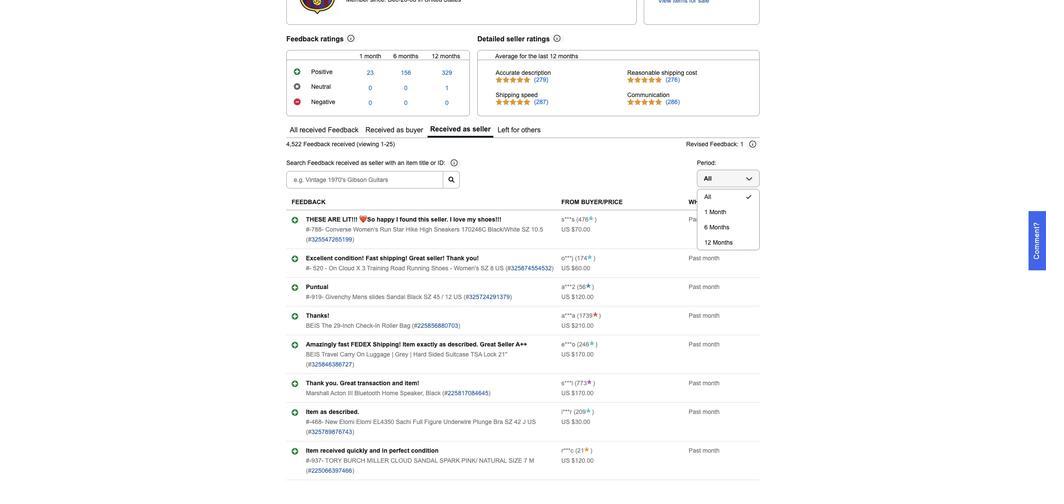 Task type: locate. For each thing, give the bounding box(es) containing it.
received down the 4,522 feedback received (viewing 1-25)
[[336, 160, 359, 167]]

us $210.00
[[561, 323, 594, 330]]

2 | from the left
[[410, 351, 412, 358]]

0 horizontal spatial women's
[[353, 226, 378, 233]]

#-937-  tory burch miller cloud sandal spark pink/ natural size 7 m (#
[[306, 458, 534, 475]]

-
[[325, 265, 327, 272], [450, 265, 452, 272]]

(# down 'amazingly'
[[306, 361, 311, 368]]

( for 773
[[575, 380, 577, 387]]

women's down you!
[[454, 265, 479, 272]]

month for ( 174
[[703, 255, 720, 262]]

item!
[[405, 380, 419, 387]]

1 vertical spatial black
[[426, 390, 441, 397]]

3 feedback left by buyer. element from the top
[[561, 284, 575, 291]]

feedback left by buyer. element up us $30.00
[[561, 409, 572, 416]]

these
[[306, 216, 326, 223]]

women's down ❤️so
[[353, 226, 378, 233]]

2 horizontal spatial great
[[480, 341, 496, 348]]

$170.00 for 773
[[572, 390, 594, 397]]

(# up the underwire
[[442, 390, 448, 397]]

21
[[577, 448, 584, 455]]

6
[[393, 53, 397, 60], [704, 224, 708, 231]]

2 feedback left by buyer. element from the top
[[561, 255, 573, 262]]

reasonable shipping cost
[[627, 69, 697, 76]]

feedback left by buyer. element containing o***j
[[561, 255, 573, 262]]

amazingly fast fedex shipping! item exactly as described. great seller a++
[[306, 341, 527, 348]]

feedback left by buyer. element containing a***2
[[561, 284, 575, 291]]

$170.00 down ( 246
[[572, 351, 594, 358]]

i up star
[[396, 216, 398, 223]]

0 vertical spatial $120.00
[[572, 294, 594, 301]]

0 button down 23 button
[[369, 99, 372, 106]]

1 vertical spatial and
[[369, 448, 380, 455]]

2 elomi from the left
[[356, 419, 371, 426]]

1 horizontal spatial elomi
[[356, 419, 371, 426]]

6 for 6 months
[[704, 224, 708, 231]]

past month for 174
[[689, 255, 720, 262]]

sz left the "45"
[[424, 294, 432, 301]]

1 vertical spatial $120.00
[[572, 458, 594, 465]]

6 inside list box
[[704, 224, 708, 231]]

thank inside thank you. great transaction and item! marshall acton iii bluetooth home speaker, black (# 225817084645 )
[[306, 380, 324, 387]]

8 past month element from the top
[[689, 448, 720, 455]]

feedback left by buyer. element containing r***c
[[561, 448, 574, 455]]

1 vertical spatial all
[[704, 175, 712, 182]]

3 past month element from the top
[[689, 284, 720, 291]]

full
[[413, 419, 423, 426]]

$170.00
[[572, 351, 594, 358], [572, 390, 594, 397]]

past for ( 773
[[689, 380, 701, 387]]

0 horizontal spatial seller
[[369, 160, 383, 167]]

4 past month from the top
[[689, 313, 720, 320]]

left for others button
[[495, 123, 543, 138]]

feedback left by buyer. element left 246
[[561, 341, 575, 348]]

5 past month element from the top
[[689, 341, 720, 348]]

2 $120.00 from the top
[[572, 458, 594, 465]]

2 vertical spatial seller
[[369, 160, 383, 167]]

2 horizontal spatial months
[[558, 53, 578, 60]]

feedback left by buyer. element up 'us $70.00' in the right top of the page
[[561, 216, 575, 223]]

received up 4,522
[[300, 126, 326, 134]]

8 past month from the top
[[689, 448, 720, 455]]

6 feedback left by buyer. element from the top
[[561, 380, 573, 387]]

and up home at left
[[392, 380, 403, 387]]

star
[[393, 226, 404, 233]]

1 horizontal spatial 6
[[704, 224, 708, 231]]

feedback left by buyer. element for ( 209
[[561, 409, 572, 416]]

item for item as described.
[[306, 409, 319, 416]]

325846386727 )
[[311, 361, 354, 368]]

plunge
[[473, 419, 492, 426]]

past month element for 476
[[689, 216, 720, 223]]

1 i from the left
[[396, 216, 398, 223]]

(# down 788-
[[306, 236, 311, 243]]

#- for item received quickly and in perfect condition
[[306, 458, 311, 465]]

( right e***o
[[577, 341, 579, 348]]

or
[[431, 160, 436, 167]]

1 past month element from the top
[[689, 216, 720, 223]]

exactly
[[417, 341, 438, 348]]

thank you. great transaction and item! element
[[306, 380, 419, 387]]

feedback inside all received feedback 'button'
[[328, 126, 358, 134]]

(#
[[306, 236, 311, 243], [505, 265, 511, 272], [464, 294, 469, 301], [412, 323, 417, 330], [306, 361, 311, 368], [442, 390, 448, 397], [306, 429, 311, 436], [306, 468, 311, 475]]

1 $170.00 from the top
[[572, 351, 594, 358]]

1739
[[579, 313, 593, 320]]

) up suitcase at the bottom left of the page
[[458, 323, 460, 330]]

months up 12 months
[[709, 224, 730, 231]]

279 ratings received on accurate description. click to check average rating. element
[[534, 76, 548, 83]]

0 vertical spatial on
[[329, 265, 337, 272]]

communication
[[627, 91, 670, 98]]

0 vertical spatial women's
[[353, 226, 378, 233]]

item up 937-
[[306, 448, 319, 455]]

#- inside #-468- new elomi elomi el4350 sachi full figure underwire plunge bra sz 42 j us (#
[[306, 419, 311, 426]]

us right /
[[454, 294, 462, 301]]

cloud
[[339, 265, 355, 272]]

(# inside thanks! beis the 29-inch check-in roller bag (# 225856880703 )
[[412, 323, 417, 330]]

8 past from the top
[[689, 448, 701, 455]]

325874554532 link
[[511, 265, 552, 272]]

5 #- from the top
[[306, 458, 311, 465]]

6 past month element from the top
[[689, 380, 720, 387]]

286 ratings received on communication. click to check average rating. element
[[666, 98, 680, 105]]

7 feedback left by buyer. element from the top
[[561, 409, 572, 416]]

2 i from the left
[[450, 216, 452, 223]]

$120.00 for 56
[[572, 294, 594, 301]]

black inside "puntual #-919- givenchy mens slides sandal black sz 45 / 12 us (# 325724291379 )"
[[407, 294, 422, 301]]

#- inside #-788- converse women's run star hike high sneakers 170246c black/white sz 10.5 (#
[[306, 226, 311, 233]]

1 vertical spatial item
[[306, 409, 319, 416]]

training
[[367, 265, 389, 272]]

1 horizontal spatial seller
[[472, 125, 491, 133]]

us for a***2
[[561, 294, 570, 301]]

past for ( 56
[[689, 284, 701, 291]]

0 vertical spatial and
[[392, 380, 403, 387]]

4 feedback left by buyer. element from the top
[[561, 313, 575, 320]]

1 #- from the top
[[306, 226, 311, 233]]

2 past from the top
[[689, 255, 701, 262]]

0 horizontal spatial black
[[407, 294, 422, 301]]

feedback left by buyer. element for ( 476
[[561, 216, 575, 223]]

hard
[[413, 351, 427, 358]]

3 #- from the top
[[306, 294, 311, 301]]

1 vertical spatial us $170.00
[[561, 390, 594, 397]]

as for buyer
[[396, 126, 404, 134]]

all down period:
[[704, 175, 712, 182]]

( for 21
[[575, 448, 577, 455]]

1 horizontal spatial on
[[357, 351, 365, 358]]

0 vertical spatial great
[[409, 255, 425, 262]]

as up 468-
[[320, 409, 327, 416]]

as inside "button"
[[463, 125, 471, 133]]

#- left 520
[[306, 265, 311, 272]]

1 months from the left
[[398, 53, 418, 60]]

ratings up average for the last 12 months
[[527, 35, 550, 43]]

1 for '1' button
[[445, 84, 449, 91]]

1 vertical spatial $170.00
[[572, 390, 594, 397]]

months up 156 button
[[398, 53, 418, 60]]

(
[[576, 216, 578, 223], [575, 255, 577, 262], [577, 284, 579, 291], [577, 313, 579, 320], [577, 341, 579, 348], [575, 380, 577, 387], [574, 409, 576, 416], [575, 448, 577, 455]]

12 right /
[[445, 294, 452, 301]]

sz inside #-468- new elomi elomi el4350 sachi full figure underwire plunge bra sz 42 j us (#
[[505, 419, 513, 426]]

accurate
[[496, 69, 520, 76]]

1 horizontal spatial for
[[520, 53, 527, 60]]

2 past month element from the top
[[689, 255, 720, 262]]

#- down these
[[306, 226, 311, 233]]

0 horizontal spatial |
[[392, 351, 393, 358]]

1 feedback left by buyer. element from the top
[[561, 216, 575, 223]]

$170.00 down 773
[[572, 390, 594, 397]]

12 down '6 months'
[[704, 239, 711, 246]]

this
[[418, 216, 429, 223]]

shoes
[[431, 265, 448, 272]]

past month for 476
[[689, 216, 720, 223]]

1 horizontal spatial thank
[[446, 255, 464, 262]]

us $170.00 for 773
[[561, 390, 594, 397]]

when
[[689, 199, 707, 206]]

1 horizontal spatial women's
[[454, 265, 479, 272]]

1 | from the left
[[392, 351, 393, 358]]

#- inside #-937-  tory burch miller cloud sandal spark pink/ natural size 7 m (#
[[306, 458, 311, 465]]

0 horizontal spatial 6
[[393, 53, 397, 60]]

as up "sided" on the bottom left of page
[[439, 341, 446, 348]]

) right 1739
[[599, 313, 601, 320]]

1 vertical spatial for
[[511, 126, 519, 134]]

us $120.00 for 56
[[561, 294, 594, 301]]

us $170.00 down "( 773"
[[561, 390, 594, 397]]

item up grey
[[403, 341, 415, 348]]

5 past month from the top
[[689, 341, 720, 348]]

7 past month element from the top
[[689, 409, 720, 416]]

0 horizontal spatial i
[[396, 216, 398, 223]]

0 vertical spatial us $170.00
[[561, 351, 594, 358]]

all up 1 month
[[704, 194, 711, 201]]

1 vertical spatial beis
[[306, 351, 320, 358]]

23 button
[[367, 69, 374, 76]]

black right sandal
[[407, 294, 422, 301]]

past for ( 1739
[[689, 313, 701, 320]]

thanks!
[[306, 313, 329, 320]]

4 #- from the top
[[306, 419, 311, 426]]

- right 520
[[325, 265, 327, 272]]

( right o***j
[[575, 255, 577, 262]]

$210.00
[[572, 323, 594, 330]]

( right s***s
[[576, 216, 578, 223]]

42
[[514, 419, 521, 426]]

received inside button
[[365, 126, 395, 134]]

received right buyer
[[430, 125, 461, 133]]

1 horizontal spatial black
[[426, 390, 441, 397]]

$120.00 down 21
[[572, 458, 594, 465]]

for inside button
[[511, 126, 519, 134]]

us inside "puntual #-919- givenchy mens slides sandal black sz 45 / 12 us (# 325724291379 )"
[[454, 294, 462, 301]]

1 vertical spatial on
[[357, 351, 365, 358]]

2 us $120.00 from the top
[[561, 458, 594, 465]]

0 horizontal spatial -
[[325, 265, 327, 272]]

feedback left by buyer. element
[[561, 216, 575, 223], [561, 255, 573, 262], [561, 284, 575, 291], [561, 313, 575, 320], [561, 341, 575, 348], [561, 380, 573, 387], [561, 409, 572, 416], [561, 448, 574, 455]]

shipping
[[662, 69, 684, 76]]

0 vertical spatial $170.00
[[572, 351, 594, 358]]

(279) button
[[534, 76, 548, 83]]

a***a
[[561, 313, 575, 320]]

seller
[[506, 35, 525, 43], [472, 125, 491, 133], [369, 160, 383, 167]]

1 - from the left
[[325, 265, 327, 272]]

0 down 23 button
[[369, 99, 372, 106]]

( right r***c
[[575, 448, 577, 455]]

sz left 42
[[505, 419, 513, 426]]

grey
[[395, 351, 408, 358]]

2 beis from the top
[[306, 351, 320, 358]]

buyer
[[406, 126, 423, 134]]

great up running
[[409, 255, 425, 262]]

past for ( 174
[[689, 255, 701, 262]]

3 past month from the top
[[689, 284, 720, 291]]

feedback left by buyer. element containing e***o
[[561, 341, 575, 348]]

) inside excellent condition! fast shipping! great seller! thank you! #- 520 - on cloud x 3 training road running shoes - women's sz 8 us (# 325874554532 )
[[552, 265, 554, 272]]

feedback left by buyer. element left 773
[[561, 380, 573, 387]]

1 horizontal spatial great
[[409, 255, 425, 262]]

0 horizontal spatial thank
[[306, 380, 324, 387]]

us
[[561, 226, 570, 233], [495, 265, 504, 272], [561, 265, 570, 272], [454, 294, 462, 301], [561, 294, 570, 301], [561, 323, 570, 330], [561, 351, 570, 358], [561, 390, 570, 397], [527, 419, 536, 426], [561, 419, 570, 426], [561, 458, 570, 465]]

(# inside beis travel carry on luggage | grey | hard sided suitcase tsa lock 21'' (#
[[306, 361, 311, 368]]

feedback left by buyer. element containing i***r
[[561, 409, 572, 416]]

) up plunge in the bottom of the page
[[489, 390, 491, 397]]

hike
[[406, 226, 418, 233]]

us $170.00 down ( 246
[[561, 351, 594, 358]]

in
[[382, 448, 387, 455]]

us right 8
[[495, 265, 504, 272]]

when element
[[689, 199, 707, 206]]

2 vertical spatial item
[[306, 448, 319, 455]]

revised feedback: 1
[[686, 141, 744, 148]]

1 us $170.00 from the top
[[561, 351, 594, 358]]

6 past from the top
[[689, 380, 701, 387]]

as up "e.g. vintage 1970's gibson guitars" text field
[[361, 160, 367, 167]]

0 vertical spatial 6
[[393, 53, 397, 60]]

4 past month element from the top
[[689, 313, 720, 320]]

r***c
[[561, 448, 574, 455]]

2 past month from the top
[[689, 255, 720, 262]]

1 horizontal spatial ratings
[[527, 35, 550, 43]]

2 $170.00 from the top
[[572, 390, 594, 397]]

(287) button
[[534, 98, 548, 105]]

12 right last
[[550, 53, 557, 60]]

seller left left
[[472, 125, 491, 133]]

received for received as seller
[[430, 125, 461, 133]]

elomi left 'el4350'
[[356, 419, 371, 426]]

1 horizontal spatial i
[[450, 216, 452, 223]]

0 vertical spatial months
[[709, 224, 730, 231]]

2 - from the left
[[450, 265, 452, 272]]

item as described. element
[[306, 409, 359, 416]]

2 horizontal spatial seller
[[506, 35, 525, 43]]

for
[[520, 53, 527, 60], [511, 126, 519, 134]]

1 for 1 month
[[359, 53, 363, 60]]

0 horizontal spatial months
[[398, 53, 418, 60]]

0 vertical spatial thank
[[446, 255, 464, 262]]

past month for 246
[[689, 341, 720, 348]]

lit!!!
[[342, 216, 358, 223]]

1 horizontal spatial months
[[440, 53, 460, 60]]

(# inside #-468- new elomi elomi el4350 sachi full figure underwire plunge bra sz 42 j us (#
[[306, 429, 311, 436]]

) right 209
[[592, 409, 594, 416]]

accurate description
[[496, 69, 551, 76]]

1 $120.00 from the top
[[572, 294, 594, 301]]

3 past from the top
[[689, 284, 701, 291]]

8 feedback left by buyer. element from the top
[[561, 448, 574, 455]]

black/white
[[488, 226, 520, 233]]

month for ( 773
[[703, 380, 720, 387]]

feedback left by buyer. element containing s***i
[[561, 380, 573, 387]]

feedback left by buyer. element left 21
[[561, 448, 574, 455]]

feedback element
[[292, 199, 326, 206]]

( 773
[[573, 380, 587, 387]]

as left buyer
[[396, 126, 404, 134]]

0 horizontal spatial received
[[365, 126, 395, 134]]

black inside thank you. great transaction and item! marshall acton iii bluetooth home speaker, black (# 225817084645 )
[[426, 390, 441, 397]]

2 vertical spatial great
[[340, 380, 356, 387]]

us for r***c
[[561, 458, 570, 465]]

as inside button
[[396, 126, 404, 134]]

156
[[401, 69, 411, 76]]

excellent condition! fast shipping! great seller! thank you! element
[[306, 255, 479, 262]]

6 past month from the top
[[689, 380, 720, 387]]

us down s***s
[[561, 226, 570, 233]]

received as buyer button
[[363, 123, 426, 138]]

0 horizontal spatial on
[[329, 265, 337, 272]]

2 #- from the top
[[306, 265, 311, 272]]

black
[[407, 294, 422, 301], [426, 390, 441, 397]]

7 past from the top
[[689, 409, 701, 416]]

select the feedback time period you want to see element
[[697, 160, 716, 167]]

1 button
[[445, 84, 449, 91]]

1 horizontal spatial |
[[410, 351, 412, 358]]

feedback left by buyer. element up us $60.00
[[561, 255, 573, 262]]

sachi
[[396, 419, 411, 426]]

1 for 1 month
[[704, 209, 708, 216]]

) inside thanks! beis the 29-inch check-in roller bag (# 225856880703 )
[[458, 323, 460, 330]]

#- for these are lit!!! ❤️so happy i found this seller. i love my shoes!!!
[[306, 226, 311, 233]]

1 vertical spatial women's
[[454, 265, 479, 272]]

us $120.00 down ( 56
[[561, 294, 594, 301]]

past month for 56
[[689, 284, 720, 291]]

1 elomi from the left
[[339, 419, 354, 426]]

these are lit!!! ❤️so happy i found this seller. i love my shoes!!!
[[306, 216, 501, 223]]

on left cloud
[[329, 265, 337, 272]]

on down the fedex
[[357, 351, 365, 358]]

feedback left by buyer. element containing s***s
[[561, 216, 575, 223]]

4 past from the top
[[689, 313, 701, 320]]

roller
[[382, 323, 398, 330]]

0 button up buyer
[[404, 99, 408, 106]]

us down s***i
[[561, 390, 570, 397]]

1 ratings from the left
[[320, 35, 344, 43]]

j
[[523, 419, 526, 426]]

1 past month from the top
[[689, 216, 720, 223]]

0 vertical spatial all
[[290, 126, 298, 134]]

speed
[[521, 91, 538, 98]]

1 vertical spatial thank
[[306, 380, 324, 387]]

us for i***r
[[561, 419, 570, 426]]

476
[[578, 216, 589, 223]]

cost
[[686, 69, 697, 76]]

1
[[359, 53, 363, 60], [445, 84, 449, 91], [740, 141, 744, 148], [704, 209, 708, 216]]

item received quickly and in perfect condition element
[[306, 448, 439, 455]]

us down i***r
[[561, 419, 570, 426]]

0 horizontal spatial great
[[340, 380, 356, 387]]

0 vertical spatial described.
[[448, 341, 478, 348]]

feedback left by buyer. element containing a***a
[[561, 313, 575, 320]]

2 months from the left
[[440, 53, 460, 60]]

sz left 10.5
[[522, 226, 530, 233]]

(# inside thank you. great transaction and item! marshall acton iii bluetooth home speaker, black (# 225817084645 )
[[442, 390, 448, 397]]

month
[[364, 53, 381, 60], [703, 216, 720, 223], [703, 255, 720, 262], [703, 284, 720, 291], [703, 313, 720, 320], [703, 341, 720, 348], [703, 380, 720, 387], [703, 409, 720, 416], [703, 448, 720, 455]]

0 vertical spatial us $120.00
[[561, 294, 594, 301]]

56
[[579, 284, 586, 291]]

title
[[419, 160, 429, 167]]

2 us $170.00 from the top
[[561, 390, 594, 397]]

(276) button
[[666, 76, 680, 83]]

1 vertical spatial months
[[713, 239, 733, 246]]

us $120.00 down ( 21
[[561, 458, 594, 465]]

6 down 1 month
[[704, 224, 708, 231]]

156 button
[[401, 69, 411, 76]]

comment?
[[1033, 222, 1040, 260]]

( for 476
[[576, 216, 578, 223]]

elomi right new
[[339, 419, 354, 426]]

(286)
[[666, 98, 680, 105]]

(# inside #-937-  tory burch miller cloud sandal spark pink/ natural size 7 m (#
[[306, 468, 311, 475]]

0 horizontal spatial described.
[[329, 409, 359, 416]]

| left grey
[[392, 351, 393, 358]]

received
[[300, 126, 326, 134], [332, 141, 355, 148], [336, 160, 359, 167], [320, 448, 345, 455]]

0 horizontal spatial for
[[511, 126, 519, 134]]

all inside dropdown button
[[704, 175, 712, 182]]

and left in at bottom
[[369, 448, 380, 455]]

past month for 209
[[689, 409, 720, 416]]

1 horizontal spatial and
[[392, 380, 403, 387]]

1 past from the top
[[689, 216, 701, 223]]

seller left 'with'
[[369, 160, 383, 167]]

| left hard
[[410, 351, 412, 358]]

past month element
[[689, 216, 720, 223], [689, 255, 720, 262], [689, 284, 720, 291], [689, 313, 720, 320], [689, 341, 720, 348], [689, 380, 720, 387], [689, 409, 720, 416], [689, 448, 720, 455]]

0 horizontal spatial elomi
[[339, 419, 354, 426]]

acton
[[330, 390, 346, 397]]

us down 'a***a'
[[561, 323, 570, 330]]

(279)
[[534, 76, 548, 83]]

5 feedback left by buyer. element from the top
[[561, 341, 575, 348]]

marshall
[[306, 390, 329, 397]]

( for 56
[[577, 284, 579, 291]]

months for 12 months
[[440, 53, 460, 60]]

0 down 23
[[369, 84, 372, 91]]

these are lit!!! ❤️so happy i found this seller. i love my shoes!!! element
[[306, 216, 501, 223]]

1 vertical spatial 6
[[704, 224, 708, 231]]

2 ratings from the left
[[527, 35, 550, 43]]

0 vertical spatial black
[[407, 294, 422, 301]]

us down the a***2
[[561, 294, 570, 301]]

feedback left by buyer. element for ( 56
[[561, 284, 575, 291]]

past for ( 209
[[689, 409, 701, 416]]

1 horizontal spatial -
[[450, 265, 452, 272]]

thank up marshall
[[306, 380, 324, 387]]

(# down 468-
[[306, 429, 311, 436]]

past month for 1739
[[689, 313, 720, 320]]

as left left
[[463, 125, 471, 133]]

0 horizontal spatial ratings
[[320, 35, 344, 43]]

feedback left by buyer. element for ( 773
[[561, 380, 573, 387]]

fast
[[366, 255, 378, 262]]

0 horizontal spatial and
[[369, 448, 380, 455]]

for right left
[[511, 126, 519, 134]]

0 down 156 button
[[404, 84, 408, 91]]

ratings up positive
[[320, 35, 344, 43]]

list box
[[697, 189, 760, 251]]

1 us $120.00 from the top
[[561, 294, 594, 301]]

7 past month from the top
[[689, 409, 720, 416]]

feedback left by buyer. element for ( 246
[[561, 341, 575, 348]]

) down 325874554532
[[510, 294, 512, 301]]

us inside excellent condition! fast shipping! great seller! thank you! #- 520 - on cloud x 3 training road running shoes - women's sz 8 us (# 325874554532 )
[[495, 265, 504, 272]]

months
[[709, 224, 730, 231], [713, 239, 733, 246]]

the
[[528, 53, 537, 60]]

m
[[529, 458, 534, 465]]

feedback up positive
[[286, 35, 319, 43]]

$30.00
[[572, 419, 590, 426]]

#- inside excellent condition! fast shipping! great seller! thank you! #- 520 - on cloud x 3 training road running shoes - women's sz 8 us (# 325874554532 )
[[306, 265, 311, 272]]

revised
[[686, 141, 708, 148]]

road
[[390, 265, 405, 272]]

described. up new
[[329, 409, 359, 416]]

black right the speaker,
[[426, 390, 441, 397]]

past month for 21
[[689, 448, 720, 455]]

5 past from the top
[[689, 341, 701, 348]]

1 horizontal spatial received
[[430, 125, 461, 133]]

1 beis from the top
[[306, 323, 320, 330]]

i left "love" at left top
[[450, 216, 452, 223]]

0 vertical spatial for
[[520, 53, 527, 60]]

( right the a***2
[[577, 284, 579, 291]]

( right 'a***a'
[[577, 313, 579, 320]]

) inside thank you. great transaction and item! marshall acton iii bluetooth home speaker, black (# 225817084645 )
[[489, 390, 491, 397]]

0 vertical spatial beis
[[306, 323, 320, 330]]

us for s***i
[[561, 390, 570, 397]]

1 vertical spatial us $120.00
[[561, 458, 594, 465]]

1 vertical spatial seller
[[472, 125, 491, 133]]

773
[[577, 380, 587, 387]]

feedback left by buyer. element up us $210.00
[[561, 313, 575, 320]]

$120.00 down 56
[[572, 294, 594, 301]]

and inside thank you. great transaction and item! marshall acton iii bluetooth home speaker, black (# 225817084645 )
[[392, 380, 403, 387]]

feedback
[[286, 35, 319, 43], [328, 126, 358, 134], [303, 141, 330, 148], [307, 160, 334, 167]]

feedback ratings
[[286, 35, 344, 43]]

months right last
[[558, 53, 578, 60]]

received up 1-
[[365, 126, 395, 134]]

225066397466 link
[[311, 468, 352, 475]]

12 inside "puntual #-919- givenchy mens slides sandal black sz 45 / 12 us (# 325724291379 )"
[[445, 294, 452, 301]]

feedback left by buyer. element for ( 174
[[561, 255, 573, 262]]

received inside "button"
[[430, 125, 461, 133]]

us $170.00
[[561, 351, 594, 358], [561, 390, 594, 397]]



Task type: describe. For each thing, give the bounding box(es) containing it.
(# inside #-788- converse women's run star hike high sneakers 170246c black/white sz 10.5 (#
[[306, 236, 311, 243]]

( for 246
[[577, 341, 579, 348]]

3 months from the left
[[558, 53, 578, 60]]

high
[[420, 226, 432, 233]]

past month for 773
[[689, 380, 720, 387]]

325874554532
[[511, 265, 552, 272]]

) right 246
[[595, 341, 597, 348]]

(# inside excellent condition! fast shipping! great seller! thank you! #- 520 - on cloud x 3 training road running shoes - women's sz 8 us (# 325874554532 )
[[505, 265, 511, 272]]

$60.00
[[572, 265, 590, 272]]

( 246
[[575, 341, 589, 348]]

225817084645
[[448, 390, 489, 397]]

sz inside excellent condition! fast shipping! great seller! thank you! #- 520 - on cloud x 3 training road running shoes - women's sz 8 us (# 325874554532 )
[[481, 265, 489, 272]]

all received feedback
[[290, 126, 358, 134]]

sz inside #-788- converse women's run star hike high sneakers 170246c black/white sz 10.5 (#
[[522, 226, 530, 233]]

e***o
[[561, 341, 575, 348]]

received down all received feedback 'button'
[[332, 141, 355, 148]]

) right 174
[[593, 255, 595, 262]]

170246c
[[461, 226, 486, 233]]

45
[[433, 294, 440, 301]]

you.
[[326, 380, 338, 387]]

from buyer/price
[[561, 199, 623, 206]]

burch
[[344, 458, 365, 465]]

month for ( 246
[[703, 341, 720, 348]]

) up condition!
[[352, 236, 354, 243]]

average for the last 12 months
[[495, 53, 578, 60]]

average
[[495, 53, 518, 60]]

(viewing
[[357, 141, 379, 148]]

for for left
[[511, 126, 519, 134]]

276 ratings received on reasonable shipping cost. click to check average rating. element
[[666, 76, 680, 83]]

21''
[[498, 351, 507, 358]]

excellent condition! fast shipping! great seller! thank you! #- 520 - on cloud x 3 training road running shoes - women's sz 8 us (# 325874554532 )
[[306, 255, 554, 272]]

shipping speed
[[496, 91, 538, 98]]

us $120.00 for 21
[[561, 458, 594, 465]]

inch
[[343, 323, 354, 330]]

bag
[[399, 323, 410, 330]]

received up tory
[[320, 448, 345, 455]]

) right 56
[[592, 284, 594, 291]]

list box containing all
[[697, 189, 760, 251]]

$170.00 for 246
[[572, 351, 594, 358]]

feedback
[[292, 199, 326, 206]]

women's inside excellent condition! fast shipping! great seller! thank you! #- 520 - on cloud x 3 training road running shoes - women's sz 8 us (# 325874554532 )
[[454, 265, 479, 272]]

feedback left by buyer. element for ( 21
[[561, 448, 574, 455]]

us inside #-468- new elomi elomi el4350 sachi full figure underwire plunge bra sz 42 j us (#
[[527, 419, 536, 426]]

174
[[577, 255, 587, 262]]

cloud
[[391, 458, 412, 465]]

feedback:
[[710, 141, 739, 148]]

(287)
[[534, 98, 548, 105]]

thank you. great transaction and item! marshall acton iii bluetooth home speaker, black (# 225817084645 )
[[306, 380, 491, 397]]

8
[[490, 265, 494, 272]]

12 months
[[704, 239, 733, 246]]

sz inside "puntual #-919- givenchy mens slides sandal black sz 45 / 12 us (# 325724291379 )"
[[424, 294, 432, 301]]

o***j
[[561, 255, 573, 262]]

#- inside "puntual #-919- givenchy mens slides sandal black sz 45 / 12 us (# 325724291379 )"
[[306, 294, 311, 301]]

( for 1739
[[577, 313, 579, 320]]

0 button down 156 button
[[404, 84, 408, 91]]

item for item received quickly and in perfect condition
[[306, 448, 319, 455]]

carry
[[340, 351, 355, 358]]

(286) button
[[666, 98, 680, 105]]

e.g. Vintage 1970's Gibson Guitars text field
[[286, 171, 443, 189]]

0 vertical spatial item
[[403, 341, 415, 348]]

suitcase
[[446, 351, 469, 358]]

comment? link
[[1029, 211, 1046, 270]]

months for 6 months
[[398, 53, 418, 60]]

feedback left by buyer. element for ( 1739
[[561, 313, 575, 320]]

amazingly fast fedex shipping! item exactly as described. great seller a++ element
[[306, 341, 527, 348]]

past month element for 1739
[[689, 313, 720, 320]]

month for ( 1739
[[703, 313, 720, 320]]

received as seller button
[[428, 123, 493, 138]]

) up quickly
[[352, 429, 354, 436]]

quickly
[[347, 448, 368, 455]]

seller.
[[431, 216, 448, 223]]

fast
[[338, 341, 349, 348]]

condition
[[411, 448, 439, 455]]

6 months
[[393, 53, 418, 60]]

us for a***a
[[561, 323, 570, 330]]

2 vertical spatial all
[[704, 194, 711, 201]]

past month element for 21
[[689, 448, 720, 455]]

us $60.00
[[561, 265, 590, 272]]

period:
[[697, 160, 716, 167]]

bluetooth
[[354, 390, 380, 397]]

beis travel carry on luggage | grey | hard sided suitcase tsa lock 21'' (#
[[306, 351, 507, 368]]

for for average
[[520, 53, 527, 60]]

thank inside excellent condition! fast shipping! great seller! thank you! #- 520 - on cloud x 3 training road running shoes - women's sz 8 us (# 325874554532 )
[[446, 255, 464, 262]]

feedback down all received feedback 'button'
[[303, 141, 330, 148]]

months for 6 months
[[709, 224, 730, 231]]

underwire
[[443, 419, 471, 426]]

feedback right search
[[307, 160, 334, 167]]

great inside excellent condition! fast shipping! great seller! thank you! #- 520 - on cloud x 3 training road running shoes - women's sz 8 us (# 325874554532 )
[[409, 255, 425, 262]]

women's inside #-788- converse women's run star hike high sneakers 170246c black/white sz 10.5 (#
[[353, 226, 378, 233]]

month for ( 476
[[703, 216, 720, 223]]

beis inside beis travel carry on luggage | grey | hard sided suitcase tsa lock 21'' (#
[[306, 351, 320, 358]]

shoes!!!
[[478, 216, 501, 223]]

puntual element
[[306, 284, 328, 291]]

detailed seller ratings
[[477, 35, 550, 43]]

travel
[[321, 351, 338, 358]]

7
[[524, 458, 527, 465]]

left for others
[[498, 126, 541, 134]]

0 up buyer
[[404, 99, 408, 106]]

love
[[453, 216, 466, 223]]

iii
[[348, 390, 353, 397]]

detailed
[[477, 35, 505, 43]]

past for ( 476
[[689, 216, 701, 223]]

29-
[[334, 323, 343, 330]]

#- for item as described.
[[306, 419, 311, 426]]

246
[[579, 341, 589, 348]]

209
[[576, 409, 586, 416]]

an
[[398, 160, 404, 167]]

( 174
[[573, 255, 587, 262]]

) right 21
[[590, 448, 592, 455]]

) down carry at the bottom left of the page
[[352, 361, 354, 368]]

negative
[[311, 99, 335, 106]]

left
[[498, 126, 509, 134]]

seller inside "button"
[[472, 125, 491, 133]]

) down burch
[[352, 468, 354, 475]]

1-
[[381, 141, 386, 148]]

puntual
[[306, 284, 328, 291]]

325724291379
[[469, 294, 510, 301]]

us $170.00 for 246
[[561, 351, 594, 358]]

el4350
[[373, 419, 394, 426]]

12 right 6 months at left
[[432, 53, 439, 60]]

( for 174
[[575, 255, 577, 262]]

) right 476
[[595, 216, 597, 223]]

6 for 6 months
[[393, 53, 397, 60]]

0 down '1' button
[[445, 99, 449, 106]]

month for ( 56
[[703, 284, 720, 291]]

on inside excellent condition! fast shipping! great seller! thank you! #- 520 - on cloud x 3 training road running shoes - women's sz 8 us (# 325874554532 )
[[329, 265, 337, 272]]

0 button down 23
[[369, 84, 372, 91]]

months for 12 months
[[713, 239, 733, 246]]

( for 209
[[574, 409, 576, 416]]

past for ( 246
[[689, 341, 701, 348]]

( 1739
[[575, 313, 593, 320]]

past month element for 174
[[689, 255, 720, 262]]

us for s***s
[[561, 226, 570, 233]]

the
[[321, 323, 332, 330]]

287 ratings received on shipping speed. click to check average rating. element
[[534, 98, 548, 105]]

#-788- converse women's run star hike high sneakers 170246c black/white sz 10.5 (#
[[306, 226, 543, 243]]

0 button down '1' button
[[445, 99, 449, 106]]

seller
[[498, 341, 514, 348]]

past month element for 246
[[689, 341, 720, 348]]

as for seller
[[463, 125, 471, 133]]

past month element for 773
[[689, 380, 720, 387]]

#-468- new elomi elomi el4350 sachi full figure underwire plunge bra sz 42 j us (#
[[306, 419, 536, 436]]

as for described.
[[320, 409, 327, 416]]

(# inside "puntual #-919- givenchy mens slides sandal black sz 45 / 12 us (# 325724291379 )"
[[464, 294, 469, 301]]

0 vertical spatial seller
[[506, 35, 525, 43]]

225817084645 link
[[448, 390, 489, 397]]

from buyer/price element
[[561, 199, 623, 206]]

1 vertical spatial described.
[[329, 409, 359, 416]]

25)
[[386, 141, 395, 148]]

run
[[380, 226, 391, 233]]

seller!
[[427, 255, 445, 262]]

1 horizontal spatial described.
[[448, 341, 478, 348]]

bra
[[494, 419, 503, 426]]

1 vertical spatial great
[[480, 341, 496, 348]]

past month element for 56
[[689, 284, 720, 291]]

s***s
[[561, 216, 575, 223]]

all inside 'button'
[[290, 126, 298, 134]]

from
[[561, 199, 579, 206]]

( 476
[[575, 216, 589, 223]]

mens
[[352, 294, 367, 301]]

thanks! element
[[306, 313, 329, 320]]

great inside thank you. great transaction and item! marshall acton iii bluetooth home speaker, black (# 225817084645 )
[[340, 380, 356, 387]]

us $30.00
[[561, 419, 590, 426]]

tsa
[[471, 351, 482, 358]]

us for o***j
[[561, 265, 570, 272]]

received as seller
[[430, 125, 491, 133]]

on inside beis travel carry on luggage | grey | hard sided suitcase tsa lock 21'' (#
[[357, 351, 365, 358]]

tory
[[325, 458, 342, 465]]

past for ( 21
[[689, 448, 701, 455]]

month for ( 209
[[703, 409, 720, 416]]

excellent
[[306, 255, 333, 262]]

received inside 'button'
[[300, 126, 326, 134]]

4,522
[[286, 141, 302, 148]]

beis inside thanks! beis the 29-inch check-in roller bag (# 225856880703 )
[[306, 323, 320, 330]]

$120.00 for 21
[[572, 458, 594, 465]]

month for ( 21
[[703, 448, 720, 455]]

us for e***o
[[561, 351, 570, 358]]

received for received as buyer
[[365, 126, 395, 134]]

) inside "puntual #-919- givenchy mens slides sandal black sz 45 / 12 us (# 325724291379 )"
[[510, 294, 512, 301]]

225066397466
[[311, 468, 352, 475]]

past month element for 209
[[689, 409, 720, 416]]

) right 773
[[593, 380, 595, 387]]

x
[[356, 265, 360, 272]]



Task type: vqa. For each thing, say whether or not it's contained in the screenshot.


